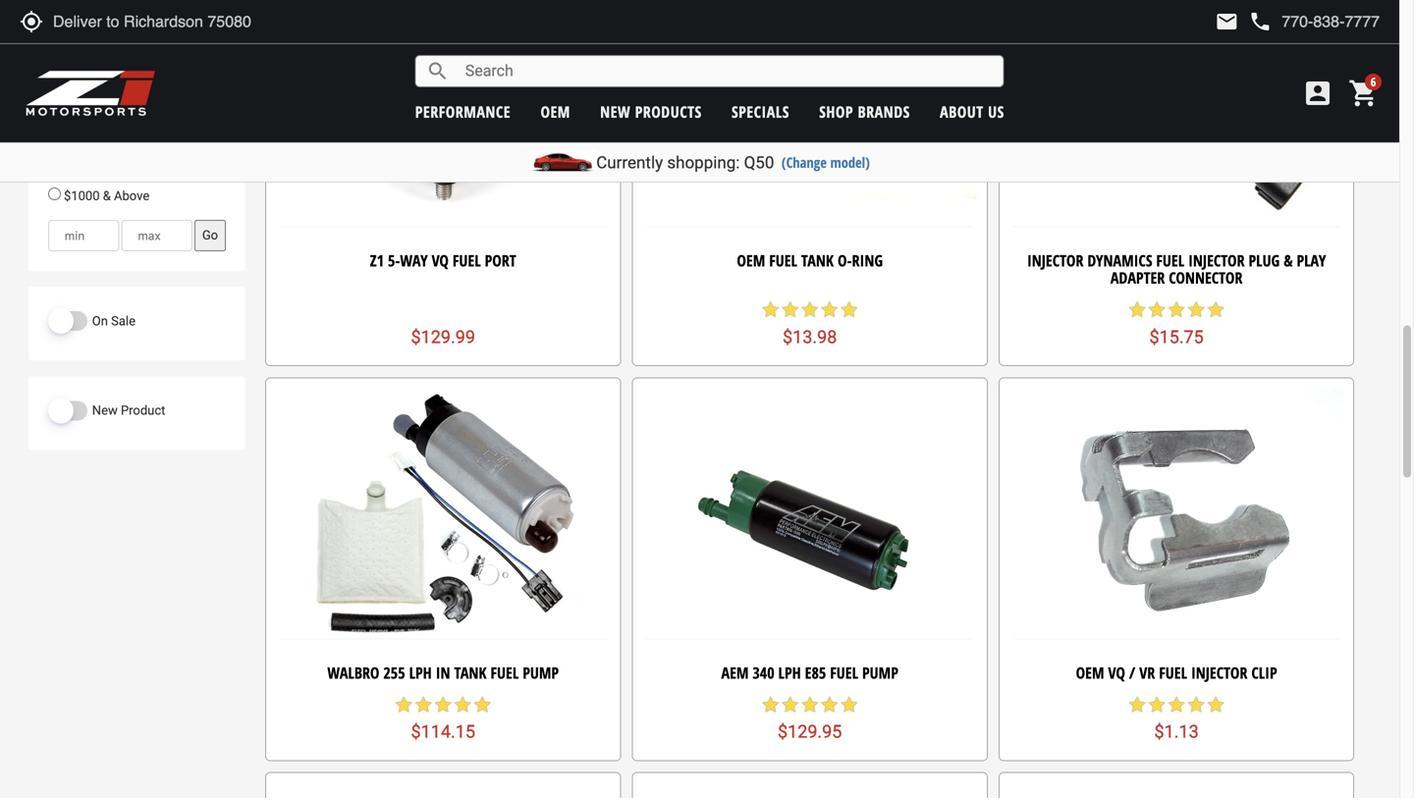 Task type: vqa. For each thing, say whether or not it's contained in the screenshot.
top is
no



Task type: locate. For each thing, give the bounding box(es) containing it.
mail phone
[[1216, 10, 1273, 33]]

$500
[[110, 135, 139, 150]]

fuel right e85
[[830, 662, 859, 684]]

min number field
[[48, 220, 119, 251]]

pump right e85
[[863, 662, 899, 684]]

1 vertical spatial oem
[[737, 250, 766, 271]]

0 vertical spatial oem
[[541, 101, 571, 122]]

shop brands
[[820, 101, 911, 122]]

star
[[761, 300, 781, 320], [781, 300, 800, 320], [800, 300, 820, 320], [820, 300, 840, 320], [840, 300, 859, 320], [1128, 300, 1148, 320], [1148, 300, 1167, 320], [1167, 300, 1187, 320], [1187, 300, 1207, 320], [1207, 300, 1226, 320], [394, 696, 414, 715], [414, 696, 434, 715], [434, 696, 453, 715], [453, 696, 473, 715], [473, 696, 492, 715], [761, 696, 781, 715], [781, 696, 800, 715], [800, 696, 820, 715], [820, 696, 840, 715], [840, 696, 859, 715], [1128, 696, 1148, 715], [1148, 696, 1167, 715], [1167, 696, 1187, 715], [1187, 696, 1207, 715], [1207, 696, 1226, 715]]

vq
[[432, 250, 449, 271], [1109, 662, 1126, 684]]

& left above
[[103, 188, 111, 203]]

star star star star star $129.95
[[761, 696, 859, 743]]

oem
[[541, 101, 571, 122], [737, 250, 766, 271], [1076, 662, 1105, 684]]

vq left the /
[[1109, 662, 1126, 684]]

$1.13
[[1155, 722, 1199, 743]]

None radio
[[48, 81, 61, 94], [48, 108, 61, 120], [48, 81, 61, 94], [48, 108, 61, 120]]

tank left o- on the right of the page
[[802, 250, 834, 271]]

about us link
[[940, 101, 1005, 122]]

oem up star star star star star $13.98
[[737, 250, 766, 271]]

fuel right the dynamics
[[1157, 250, 1185, 271]]

$100
[[101, 109, 129, 123], [64, 135, 93, 150]]

340
[[753, 662, 775, 684]]

5-
[[388, 250, 400, 271]]

in
[[436, 662, 450, 684]]

vq right way
[[432, 250, 449, 271]]

new products
[[600, 101, 702, 122]]

z1
[[370, 250, 384, 271]]

$15.75
[[1150, 327, 1204, 348]]

walbro 255 lph in tank fuel pump
[[328, 662, 559, 684]]

oem left the /
[[1076, 662, 1105, 684]]

oem fuel tank o-ring
[[737, 250, 883, 271]]

2 horizontal spatial oem
[[1076, 662, 1105, 684]]

max number field
[[121, 220, 192, 251]]

shopping:
[[667, 153, 740, 172]]

1 horizontal spatial oem
[[737, 250, 766, 271]]

injector dynamics fuel injector plug & play adapter connector
[[1028, 250, 1327, 288]]

2 pump from the left
[[863, 662, 899, 684]]

fuel right in
[[491, 662, 519, 684]]

$129.99
[[411, 327, 475, 348]]

under  $100
[[61, 109, 129, 123]]

2 vertical spatial oem
[[1076, 662, 1105, 684]]

currently shopping: q50 (change model)
[[597, 153, 870, 172]]

oem vq / vr fuel injector clip
[[1076, 662, 1278, 684]]

0 horizontal spatial pump
[[523, 662, 559, 684]]

us
[[989, 101, 1005, 122]]

$114.15
[[411, 722, 475, 743]]

vr
[[1140, 662, 1156, 684]]

0 vertical spatial $100
[[101, 109, 129, 123]]

fuel
[[453, 250, 481, 271], [769, 250, 798, 271], [1157, 250, 1185, 271], [491, 662, 519, 684], [830, 662, 859, 684], [1160, 662, 1188, 684]]

/
[[1130, 662, 1136, 684]]

0 horizontal spatial tank
[[454, 662, 487, 684]]

all
[[61, 82, 78, 97]]

0 vertical spatial &
[[103, 188, 111, 203]]

pump right in
[[523, 662, 559, 684]]

oem link
[[541, 101, 571, 122]]

0 vertical spatial tank
[[802, 250, 834, 271]]

fuel left the port at the left
[[453, 250, 481, 271]]

e85
[[805, 662, 827, 684]]

oem left new
[[541, 101, 571, 122]]

& inside injector dynamics fuel injector plug & play adapter connector
[[1284, 250, 1293, 271]]

0 horizontal spatial &
[[103, 188, 111, 203]]

product
[[121, 403, 165, 418]]

1 vertical spatial tank
[[454, 662, 487, 684]]

new product
[[92, 403, 165, 418]]

1 horizontal spatial pump
[[863, 662, 899, 684]]

star star star star star $1.13
[[1128, 696, 1226, 743]]

on sale
[[92, 314, 136, 328]]

performance
[[415, 101, 511, 122]]

play
[[1297, 250, 1327, 271]]

&
[[103, 188, 111, 203], [1284, 250, 1293, 271]]

1 horizontal spatial &
[[1284, 250, 1293, 271]]

0 horizontal spatial oem
[[541, 101, 571, 122]]

0 horizontal spatial $100
[[64, 135, 93, 150]]

shop brands link
[[820, 101, 911, 122]]

1 vertical spatial vq
[[1109, 662, 1126, 684]]

$13.98
[[783, 327, 837, 348]]

tank
[[802, 250, 834, 271], [454, 662, 487, 684]]

1 horizontal spatial vq
[[1109, 662, 1126, 684]]

o-
[[838, 250, 852, 271]]

new
[[92, 403, 118, 418]]

tank right in
[[454, 662, 487, 684]]

$100 up $500
[[101, 109, 129, 123]]

lph
[[779, 662, 801, 684]]

1 horizontal spatial $100
[[101, 109, 129, 123]]

search
[[426, 59, 450, 83]]

about
[[940, 101, 984, 122]]

oem for "oem" link
[[541, 101, 571, 122]]

& left play
[[1284, 250, 1293, 271]]

$1000
[[64, 188, 100, 203]]

phone link
[[1249, 10, 1380, 33]]

1 pump from the left
[[523, 662, 559, 684]]

aem
[[722, 662, 749, 684]]

$100 left to
[[64, 135, 93, 150]]

mail link
[[1216, 10, 1239, 33]]

shopping_cart
[[1349, 78, 1380, 109]]

dynamics
[[1088, 250, 1153, 271]]

1 vertical spatial &
[[1284, 250, 1293, 271]]

pump
[[523, 662, 559, 684], [863, 662, 899, 684]]

my_location
[[20, 10, 43, 33]]

above
[[114, 188, 150, 203]]

1 vertical spatial $100
[[64, 135, 93, 150]]

specials
[[732, 101, 790, 122]]

products
[[635, 101, 702, 122]]

injector
[[1028, 250, 1084, 271], [1189, 250, 1245, 271], [1192, 662, 1248, 684]]

0 vertical spatial vq
[[432, 250, 449, 271]]

injector left the dynamics
[[1028, 250, 1084, 271]]

connector
[[1169, 267, 1243, 288]]

star star star star star $13.98
[[761, 300, 859, 348]]

None radio
[[48, 134, 61, 147], [48, 187, 61, 200], [48, 134, 61, 147], [48, 187, 61, 200]]

under
[[64, 109, 98, 123]]



Task type: describe. For each thing, give the bounding box(es) containing it.
q50
[[744, 153, 775, 172]]

aem 340 lph e85 fuel pump
[[722, 662, 899, 684]]

new products link
[[600, 101, 702, 122]]

$1000 & above
[[61, 188, 150, 203]]

brands
[[858, 101, 911, 122]]

clip
[[1252, 662, 1278, 684]]

model)
[[831, 153, 870, 172]]

oem for oem fuel tank o-ring
[[737, 250, 766, 271]]

z1 motorsports logo image
[[25, 69, 157, 118]]

oem for oem vq / vr fuel injector clip
[[1076, 662, 1105, 684]]

to
[[96, 135, 107, 150]]

ring
[[852, 250, 883, 271]]

on
[[92, 314, 108, 328]]

Search search field
[[450, 56, 1004, 86]]

shop
[[820, 101, 854, 122]]

255
[[384, 662, 405, 684]]

fuel left o- on the right of the page
[[769, 250, 798, 271]]

injector left clip
[[1192, 662, 1248, 684]]

account_box link
[[1298, 78, 1339, 109]]

sale
[[111, 314, 136, 328]]

currently
[[597, 153, 663, 172]]

go button
[[194, 220, 226, 251]]

way
[[400, 250, 428, 271]]

fuel right vr
[[1160, 662, 1188, 684]]

new
[[600, 101, 631, 122]]

0 horizontal spatial vq
[[432, 250, 449, 271]]

price
[[46, 45, 79, 69]]

fuel inside injector dynamics fuel injector plug & play adapter connector
[[1157, 250, 1185, 271]]

adapter
[[1111, 267, 1166, 288]]

phone
[[1249, 10, 1273, 33]]

plug
[[1249, 250, 1280, 271]]

star star star star star $114.15
[[394, 696, 492, 743]]

injector left plug
[[1189, 250, 1245, 271]]

go
[[202, 228, 218, 243]]

performance link
[[415, 101, 511, 122]]

$129.95
[[778, 722, 842, 743]]

z1 5-way vq fuel port
[[370, 250, 517, 271]]

walbro
[[328, 662, 380, 684]]

(change
[[782, 153, 827, 172]]

account_box
[[1303, 78, 1334, 109]]

shopping_cart link
[[1344, 78, 1380, 109]]

(change model) link
[[782, 153, 870, 172]]

specials link
[[732, 101, 790, 122]]

star star star star star $15.75
[[1128, 300, 1226, 348]]

$100 to $500
[[61, 135, 139, 150]]

about us
[[940, 101, 1005, 122]]

port
[[485, 250, 517, 271]]

lph
[[409, 662, 432, 684]]

mail
[[1216, 10, 1239, 33]]

1 horizontal spatial tank
[[802, 250, 834, 271]]



